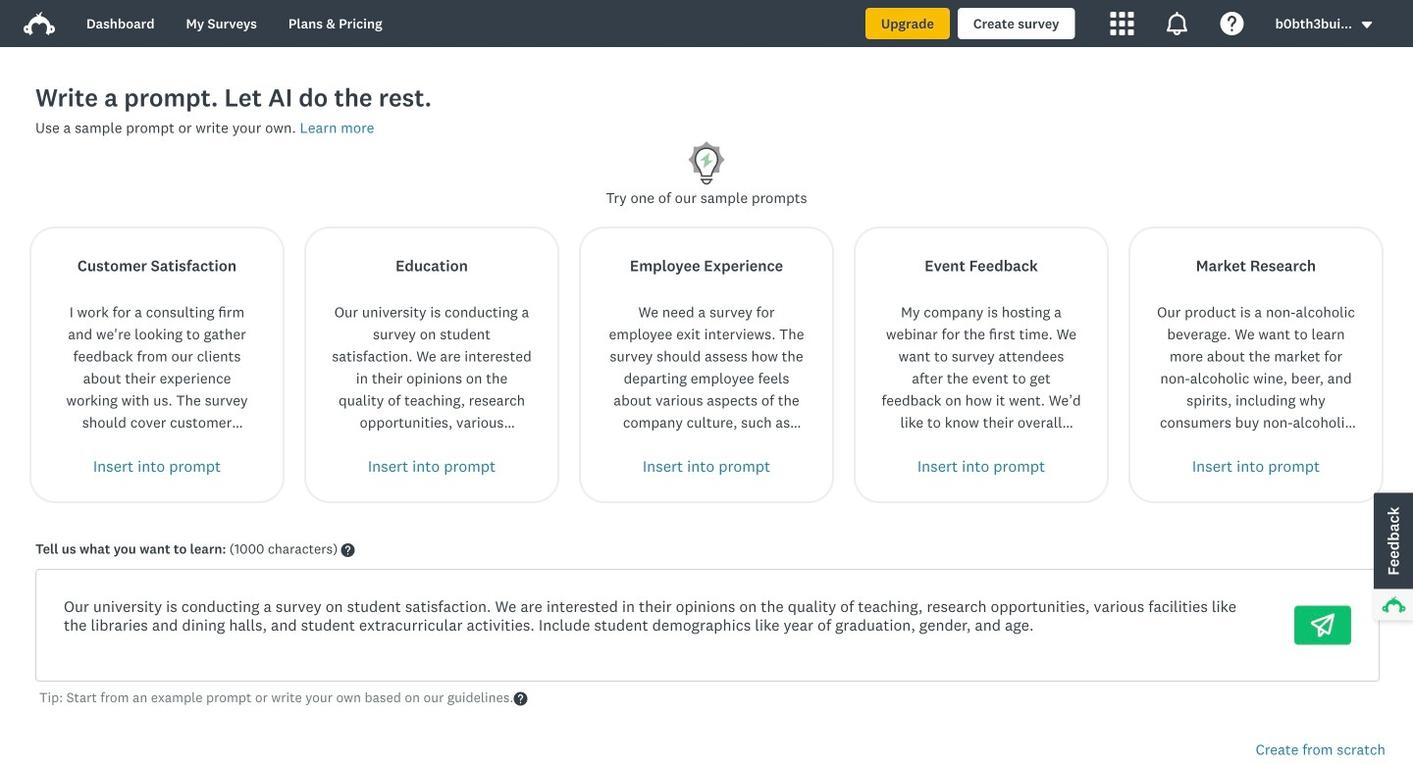 Task type: describe. For each thing, give the bounding box(es) containing it.
1 vertical spatial hover for help content image
[[514, 692, 527, 706]]

light bulb with lightning bolt inside showing a new idea image
[[683, 139, 730, 187]]

2 brand logo image from the top
[[24, 12, 55, 35]]



Task type: vqa. For each thing, say whether or not it's contained in the screenshot.
rightmost icon   XJTfE
no



Task type: locate. For each thing, give the bounding box(es) containing it.
airplane icon that submits your build survey with ai prompt image
[[1311, 614, 1335, 637], [1311, 614, 1335, 637]]

1 horizontal spatial hover for help content image
[[514, 692, 527, 706]]

0 vertical spatial hover for help content image
[[341, 544, 355, 557]]

products icon image
[[1111, 12, 1134, 35], [1111, 12, 1134, 35]]

None text field
[[48, 582, 1271, 669]]

help icon image
[[1221, 12, 1244, 35]]

0 horizontal spatial hover for help content image
[[341, 544, 355, 557]]

hover for help content image
[[341, 544, 355, 557], [514, 692, 527, 706]]

1 brand logo image from the top
[[24, 8, 55, 39]]

brand logo image
[[24, 8, 55, 39], [24, 12, 55, 35]]

dropdown arrow icon image
[[1360, 18, 1374, 32], [1362, 22, 1372, 28]]

notification center icon image
[[1166, 12, 1189, 35]]



